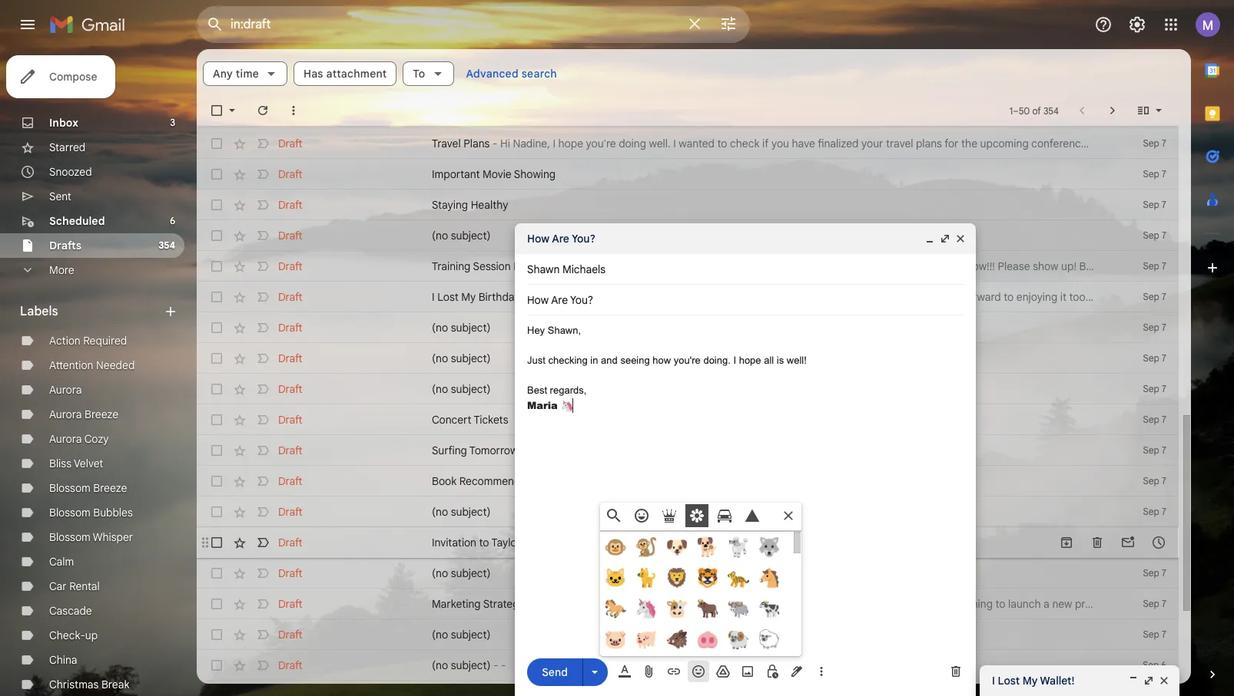 Task type: describe. For each thing, give the bounding box(es) containing it.
draft for 13th row from the top
[[278, 475, 302, 489]]

13 row from the top
[[197, 466, 1179, 497]]

strategy
[[483, 598, 525, 612]]

aurora breeze
[[49, 408, 118, 422]]

this,
[[674, 290, 695, 304]]

sep 7 for 8th row from the top
[[1143, 322, 1166, 333]]

not important switch for tenth row from the bottom of the page
[[255, 413, 270, 428]]

christmas break
[[49, 679, 129, 692]]

8 row from the top
[[197, 313, 1179, 343]]

i right doing
[[673, 137, 676, 151]]

sep for 8th row from the top
[[1143, 322, 1159, 333]]

whisper
[[93, 531, 133, 545]]

(no for 1st (no subject) link from the top of the page
[[432, 229, 448, 243]]

own
[[774, 290, 794, 304]]

rental
[[69, 580, 100, 594]]

i right 🐄 icon
[[782, 598, 785, 612]]

11 row from the top
[[197, 405, 1179, 436]]

check-up
[[49, 629, 98, 643]]

minimize image for how are you?
[[924, 233, 936, 245]]

conference.
[[1031, 137, 1090, 151]]

regards, inside message body text field
[[550, 385, 587, 396]]

cake.
[[840, 290, 866, 304]]

7 for third row from the bottom of the page
[[1162, 629, 1166, 641]]

my for birthday
[[461, 290, 476, 304]]

cozy
[[84, 433, 109, 446]]

subject) for second (no subject) link from the top
[[451, 321, 491, 335]]

(no for fourth (no subject) link from the bottom of the page
[[432, 383, 448, 396]]

sep 7 for 9th row from the bottom of the page
[[1143, 445, 1166, 456]]

breeze for aurora breeze
[[85, 408, 118, 422]]

7 for 7th row from the top
[[1162, 291, 1166, 303]]

4 (no subject) link from the top
[[432, 382, 1094, 397]]

inbox
[[49, 116, 78, 130]]

🐕 image
[[697, 537, 718, 559]]

you left "have" at right top
[[772, 137, 789, 151]]

not important switch for second row from the top of the page
[[255, 136, 270, 151]]

50
[[1019, 105, 1030, 116]]

🐩 image
[[728, 537, 749, 559]]

hope inside message body text field
[[739, 355, 761, 367]]

new
[[1052, 598, 1072, 612]]

(no for seventh (no subject) link from the top
[[432, 629, 448, 642]]

sep 7 for ninth row
[[1143, 353, 1166, 364]]

drafts
[[49, 239, 82, 253]]

🐖 image
[[635, 629, 657, 651]]

(no subject) for fourth (no subject) link from the bottom of the page
[[432, 383, 491, 396]]

i left would
[[1177, 598, 1180, 612]]

healthy
[[471, 198, 508, 212]]

looking
[[925, 290, 960, 304]]

i inside message body text field
[[733, 355, 736, 367]]

insert files using drive image
[[715, 665, 731, 680]]

attach files image
[[642, 665, 657, 680]]

6 inside row
[[1161, 660, 1166, 672]]

(no for 6th (no subject) link from the top of the page
[[432, 567, 448, 581]]

7 for 4th row from the top
[[1162, 199, 1166, 211]]

aurora link
[[49, 383, 82, 397]]

🦁 image
[[666, 568, 688, 589]]

can
[[1091, 290, 1110, 304]]

🐃 image
[[728, 599, 749, 620]]

my for wallet!
[[1023, 675, 1038, 688]]

check-
[[49, 629, 85, 643]]

1
[[1009, 105, 1013, 116]]

aurora cozy
[[49, 433, 109, 446]]

4 sep 7 from the top
[[1143, 230, 1166, 241]]

drafts link
[[49, 239, 82, 253]]

not important switch for 13th row from the top
[[255, 474, 270, 489]]

china link
[[49, 654, 77, 668]]

tomorrow!!!
[[940, 260, 995, 274]]

4 7 from the top
[[1162, 230, 1166, 241]]

michaels
[[562, 263, 606, 277]]

sep 7 for second row from the top of the page
[[1143, 138, 1166, 149]]

draft for 17th row
[[278, 598, 302, 612]]

1 horizontal spatial that
[[893, 598, 913, 612]]

aurora breeze link
[[49, 408, 118, 422]]

10 row from the top
[[197, 374, 1179, 405]]

(no subject) for third (no subject) link
[[432, 352, 491, 366]]

aurora for aurora link
[[49, 383, 82, 397]]

not important switch for 7th row from the top
[[255, 290, 270, 305]]

sep 7 for 13th row from the top
[[1143, 476, 1166, 487]]

pop out image
[[939, 233, 951, 245]]

surfing tomorrow?
[[432, 444, 524, 458]]

believe
[[637, 290, 671, 304]]

how are you? dialog
[[515, 224, 976, 697]]

christmas break link
[[49, 679, 129, 692]]

8 subject) from the top
[[451, 659, 491, 673]]

blossom whisper
[[49, 531, 133, 545]]

insert signature image
[[789, 665, 805, 680]]

7 for second row from the top of the page
[[1162, 138, 1166, 149]]

important movie showing link
[[432, 167, 1094, 182]]

calm link
[[49, 556, 74, 569]]

sep 7 for 3rd row
[[1143, 168, 1166, 180]]

snoozed link
[[49, 165, 92, 179]]

14 7 from the top
[[1162, 568, 1166, 579]]

🐑 image
[[758, 629, 780, 651]]

subject) for 1st (no subject) link from the top of the page
[[451, 229, 491, 243]]

hello shawn, i hope this email finds you well. i wanted to inform you that we are planning to launch a new product next month. i would appr
[[563, 598, 1234, 612]]

sep for 4th row from the top
[[1143, 199, 1159, 211]]

2 it from the left
[[1197, 290, 1203, 304]]

to right forward at the right
[[1004, 290, 1014, 304]]

draft for ninth row
[[278, 352, 302, 366]]

check-up link
[[49, 629, 98, 643]]

2 horizontal spatial a
[[1044, 598, 1050, 612]]

0 vertical spatial concert
[[432, 413, 471, 427]]

invitation
[[432, 536, 476, 550]]

attachment
[[326, 67, 387, 81]]

draft for second row from the top of the page
[[278, 137, 302, 151]]

draft for 7th row from the top
[[278, 290, 302, 304]]

7 for 8th row from the top
[[1162, 322, 1166, 333]]

important
[[810, 260, 858, 274]]

subject) for third (no subject) link
[[451, 352, 491, 366]]

hey inside message body text field
[[527, 325, 545, 337]]

more button
[[0, 258, 184, 283]]

have
[[792, 137, 815, 151]]

1 row from the top
[[197, 98, 1179, 128]]

upcoming
[[980, 137, 1029, 151]]

settings image
[[1128, 15, 1146, 34]]

2 row from the top
[[197, 128, 1234, 159]]

china
[[49, 654, 77, 668]]

hi
[[500, 137, 510, 151]]

staying
[[432, 198, 468, 212]]

insert link ‪(⌘k)‬ image
[[666, 665, 682, 680]]

🐆 image
[[728, 568, 749, 589]]

15 sep 7 from the top
[[1143, 599, 1166, 610]]

2 vertical spatial hope
[[634, 598, 659, 612]]

2 (no subject) link from the top
[[432, 320, 1094, 336]]

your
[[861, 137, 883, 151]]

20 row from the top
[[197, 682, 1179, 697]]

enjoying
[[1016, 290, 1057, 304]]

more options image
[[817, 665, 826, 680]]

seeing
[[620, 355, 650, 367]]

calm
[[49, 556, 74, 569]]

attention
[[49, 359, 93, 373]]

6 inside labels navigation
[[170, 215, 175, 227]]

subject) for 3rd (no subject) link from the bottom
[[451, 506, 491, 519]]

maria inside message body text field
[[527, 398, 561, 412]]

5 row from the top
[[197, 221, 1179, 251]]

12 row from the top
[[197, 436, 1179, 466]]

this
[[661, 598, 679, 612]]

3
[[170, 117, 175, 128]]

session
[[473, 260, 511, 274]]

sep 7 for tenth row from the bottom of the page
[[1143, 414, 1166, 426]]

finalized
[[818, 137, 859, 151]]

reminder
[[513, 260, 560, 274]]

launch
[[1008, 598, 1041, 612]]

swift
[[523, 536, 547, 550]]

i've
[[717, 290, 733, 304]]

sep 7 for 14th row from the top of the page
[[1143, 506, 1166, 518]]

nadine,
[[513, 137, 550, 151]]

blossom bubbles link
[[49, 506, 133, 520]]

insert emoji ‪(⌘⇧2)‬ image
[[691, 665, 706, 680]]

action required link
[[49, 334, 127, 348]]

travel
[[432, 137, 461, 151]]

next
[[1116, 598, 1138, 612]]

appr
[[1214, 598, 1234, 612]]

15 7 from the top
[[1162, 599, 1166, 610]]

you left need
[[1166, 137, 1184, 151]]

lost
[[736, 290, 754, 304]]

19 row from the top
[[197, 651, 1179, 682]]

sep for 10th row from the top
[[1143, 383, 1159, 395]]

really
[[896, 290, 922, 304]]

(no subject) for 1st (no subject) link from the top of the page
[[432, 229, 491, 243]]

(no subject) for 3rd (no subject) link from the bottom
[[432, 506, 491, 519]]

important movie showing
[[432, 168, 556, 181]]

sep for tenth row from the bottom of the page
[[1143, 414, 1159, 426]]

draft for 3rd row
[[278, 168, 302, 181]]

snoozed
[[49, 165, 92, 179]]

let
[[1092, 137, 1108, 151]]

sep for 9th row from the bottom of the page
[[1143, 445, 1159, 456]]

you right can
[[1113, 290, 1131, 304]]

inbox link
[[49, 116, 78, 130]]

sep 7 for third row from the bottom of the page
[[1143, 629, 1166, 641]]

labels navigation
[[0, 49, 197, 697]]

support image
[[1094, 15, 1113, 34]]

my
[[757, 290, 771, 304]]

sep for third row from the bottom of the page
[[1143, 629, 1159, 641]]

not important switch for 10th row from the top
[[255, 382, 270, 397]]

9 row from the top
[[197, 343, 1179, 374]]

3 row from the top
[[197, 159, 1179, 190]]

🐺 image
[[758, 537, 780, 559]]

scheduled link
[[49, 214, 105, 228]]

🦄 image inside message body text field
[[561, 401, 573, 413]]

(no subject) for 6th (no subject) link from the top of the page
[[432, 567, 491, 581]]

cake!
[[522, 290, 550, 304]]

(no for second (no subject) link from the top
[[432, 321, 448, 335]]

to left taylor
[[479, 536, 489, 550]]

draft for 8th row from the top
[[278, 321, 302, 335]]

is inside message body text field
[[777, 355, 784, 367]]

🐽 image
[[697, 629, 718, 651]]

draft for 14th row from the top of the page
[[278, 506, 302, 519]]

🐷 image
[[605, 629, 626, 651]]

sep for 13th row from the top
[[1143, 476, 1159, 487]]

(no for 3rd (no subject) link from the bottom
[[432, 506, 448, 519]]

hey inside row
[[560, 290, 579, 304]]

starred link
[[49, 141, 85, 154]]

sent
[[49, 190, 71, 204]]

🐗 image
[[666, 629, 688, 651]]

staying healthy link
[[432, 197, 1094, 213]]

shawn michaels
[[527, 263, 606, 277]]



Task type: locate. For each thing, give the bounding box(es) containing it.
1 horizontal spatial hope
[[634, 598, 659, 612]]

well.
[[649, 137, 671, 151], [758, 598, 779, 612]]

1 vertical spatial concert
[[550, 536, 589, 550]]

1 draft from the top
[[278, 137, 302, 151]]

aurora for aurora breeze
[[49, 408, 82, 422]]

354 inside labels navigation
[[159, 240, 175, 251]]

0 vertical spatial hope
[[558, 137, 583, 151]]

7 for 14th row from the top of the page
[[1162, 506, 1166, 518]]

7 sep 7 from the top
[[1143, 322, 1166, 333]]

(no subject) link down 🐄 icon
[[432, 628, 1094, 643]]

1 7 from the top
[[1162, 138, 1166, 149]]

regards, down checking
[[550, 385, 587, 396]]

subject) for fourth (no subject) link from the bottom of the page
[[451, 383, 491, 396]]

🐮 image
[[666, 599, 688, 620]]

of
[[1032, 105, 1041, 116]]

15 draft from the top
[[278, 567, 302, 581]]

minimize image left pop out icon
[[1127, 675, 1140, 688]]

draft for tenth row from the bottom of the page
[[278, 413, 302, 427]]

0 vertical spatial minimize image
[[924, 233, 936, 245]]

shawn, up checking
[[548, 325, 581, 337]]

2 horizontal spatial is
[[777, 355, 784, 367]]

clear search image
[[679, 8, 710, 39]]

7 for tenth row from the bottom of the page
[[1162, 414, 1166, 426]]

1 not important switch from the top
[[255, 136, 270, 151]]

up!
[[1061, 260, 1077, 274]]

forward
[[963, 290, 1001, 304]]

older image
[[1105, 103, 1120, 118]]

refresh image
[[255, 103, 270, 118]]

hello right "input"
[[563, 598, 588, 612]]

hello
[[570, 260, 595, 274], [563, 598, 588, 612]]

11 draft from the top
[[278, 444, 302, 458]]

🐄 image
[[758, 599, 780, 620]]

🐂 image
[[697, 599, 718, 620]]

draft for 10th row from the top
[[278, 383, 302, 396]]

blossom down bliss velvet link
[[49, 482, 90, 496]]

sent link
[[49, 190, 71, 204]]

(no subject) link down my
[[432, 320, 1094, 336]]

0 horizontal spatial regards,
[[550, 385, 587, 396]]

2 7 from the top
[[1162, 168, 1166, 180]]

1 vertical spatial you're
[[674, 355, 701, 367]]

reminder
[[669, 260, 713, 274]]

to left the inform
[[826, 598, 836, 612]]

aurora cozy link
[[49, 433, 109, 446]]

finds
[[710, 598, 734, 612]]

15 row from the top
[[197, 528, 1179, 559]]

is right all
[[777, 355, 784, 367]]

lost inside row
[[437, 290, 458, 304]]

🐱 image
[[605, 568, 626, 589]]

1 vertical spatial that
[[893, 598, 913, 612]]

minimize image left pop out image
[[924, 233, 936, 245]]

6 (no subject) from the top
[[432, 567, 491, 581]]

0 horizontal spatial minimize image
[[924, 233, 936, 245]]

book recommendations link
[[432, 474, 1094, 489]]

sep 7 for 4th row from the top
[[1143, 199, 1166, 211]]

🐎 image
[[605, 599, 626, 620]]

lost for i lost my wallet!
[[998, 675, 1020, 688]]

hope left this
[[634, 598, 659, 612]]

i left 'was'
[[869, 290, 872, 304]]

1 vertical spatial any
[[1220, 290, 1234, 304]]

1 (no subject) from the top
[[432, 229, 491, 243]]

you right finds
[[737, 598, 755, 612]]

1 vertical spatial best
[[527, 385, 547, 396]]

1 vertical spatial minimize image
[[1127, 675, 1140, 688]]

🐏 image
[[728, 629, 749, 651]]

0 horizontal spatial 🦄 image
[[561, 401, 573, 413]]

4 (no subject) from the top
[[432, 383, 491, 396]]

0 horizontal spatial 6
[[170, 215, 175, 227]]

is
[[650, 260, 658, 274], [767, 260, 775, 274], [777, 355, 784, 367]]

labels heading
[[20, 304, 163, 320]]

🐯 image
[[697, 568, 718, 589]]

(no subject) for second (no subject) link from the top
[[432, 321, 491, 335]]

0 horizontal spatial you're
[[586, 137, 616, 151]]

1 horizontal spatial 354
[[1043, 105, 1059, 116]]

4 subject) from the top
[[451, 383, 491, 396]]

sep for 7th row from the top
[[1143, 291, 1159, 303]]

blossom down blossom breeze link
[[49, 506, 90, 520]]

not important switch for 3rd row
[[255, 167, 270, 182]]

None checkbox
[[209, 505, 224, 520], [209, 597, 224, 612], [209, 505, 224, 520], [209, 597, 224, 612]]

0 horizontal spatial hope
[[558, 137, 583, 151]]

staying healthy
[[432, 198, 508, 212]]

was
[[874, 290, 893, 304]]

i right "discard draft ‪(⌘⇧d)‬" image
[[992, 675, 995, 688]]

how are you?
[[527, 232, 596, 246]]

breeze
[[85, 408, 118, 422], [93, 482, 127, 496]]

0 horizontal spatial wanted
[[679, 137, 715, 151]]

row
[[197, 98, 1179, 128], [197, 128, 1234, 159], [197, 159, 1179, 190], [197, 190, 1179, 221], [197, 221, 1179, 251], [197, 251, 1179, 282], [197, 282, 1234, 313], [197, 313, 1179, 343], [197, 343, 1179, 374], [197, 374, 1179, 405], [197, 405, 1179, 436], [197, 436, 1179, 466], [197, 466, 1179, 497], [197, 497, 1179, 528], [197, 528, 1179, 559], [197, 559, 1179, 589], [197, 589, 1234, 620], [197, 620, 1179, 651], [197, 651, 1179, 682], [197, 682, 1179, 697]]

main menu image
[[18, 15, 37, 34]]

0 vertical spatial wanted
[[679, 137, 715, 151]]

9 sep 7 from the top
[[1143, 383, 1166, 395]]

6 not important switch from the top
[[255, 290, 270, 305]]

regards, up help
[[1104, 260, 1144, 274]]

12 not important switch from the top
[[255, 474, 270, 489]]

sep for sixth row
[[1143, 260, 1159, 272]]

how
[[653, 355, 671, 367]]

7 (no subject) link from the top
[[432, 628, 1094, 643]]

sep 7 for 7th row from the top
[[1143, 291, 1166, 303]]

action
[[49, 334, 81, 348]]

1 vertical spatial my
[[1023, 675, 1038, 688]]

0 vertical spatial hello
[[570, 260, 595, 274]]

1 horizontal spatial if
[[1157, 137, 1163, 151]]

3 (no from the top
[[432, 352, 448, 366]]

1 vertical spatial blossom
[[49, 506, 90, 520]]

main content containing has attachment
[[197, 49, 1234, 697]]

very
[[786, 260, 807, 274]]

discard draft ‪(⌘⇧d)‬ image
[[948, 665, 964, 680]]

1 vertical spatial regards,
[[550, 385, 587, 396]]

5 subject) from the top
[[451, 506, 491, 519]]

17 row from the top
[[197, 589, 1234, 620]]

draft for sixth row
[[278, 260, 302, 274]]

1 vertical spatial shawn,
[[590, 598, 625, 612]]

you right the inform
[[873, 598, 890, 612]]

10 not important switch from the top
[[255, 413, 270, 428]]

too!
[[1069, 290, 1088, 304]]

(no subject) link down all
[[432, 382, 1094, 397]]

2 if from the left
[[1157, 137, 1163, 151]]

not important switch for 4th row from the top
[[255, 197, 270, 213]]

you?
[[572, 232, 596, 246]]

tomorrow?
[[469, 444, 524, 458]]

7 not important switch from the top
[[255, 320, 270, 336]]

to left check
[[717, 137, 727, 151]]

Search mail text field
[[231, 17, 676, 32]]

14 sep 7 from the top
[[1143, 568, 1166, 579]]

i down training
[[432, 290, 435, 304]]

sep 7 for sixth row
[[1143, 260, 1166, 272]]

1 horizontal spatial wanted
[[787, 598, 823, 612]]

0 vertical spatial 354
[[1043, 105, 1059, 116]]

blossom for blossom whisper
[[49, 531, 90, 545]]

0 vertical spatial hey
[[560, 290, 579, 304]]

13 draft from the top
[[278, 506, 302, 519]]

1 vertical spatial aurora
[[49, 408, 82, 422]]

1 horizontal spatial me
[[1157, 290, 1172, 304]]

advanced
[[466, 67, 519, 81]]

lost
[[437, 290, 458, 304], [998, 675, 1020, 688]]

hey left tim,
[[560, 290, 579, 304]]

1 (no subject) link from the top
[[432, 228, 1094, 244]]

🦄 image left this
[[635, 599, 657, 620]]

0 vertical spatial 🦄 image
[[561, 401, 573, 413]]

7 for 9th row from the bottom of the page
[[1162, 445, 1166, 456]]

3 aurora from the top
[[49, 433, 82, 446]]

for
[[945, 137, 958, 151]]

1 horizontal spatial regards,
[[1104, 260, 1144, 274]]

0 vertical spatial shawn,
[[548, 325, 581, 337]]

breeze up the 'bubbles' on the bottom left of the page
[[93, 482, 127, 496]]

18 draft from the top
[[278, 659, 302, 673]]

shawn, down the 🐱 image
[[590, 598, 625, 612]]

sep for second row from the top of the page
[[1143, 138, 1159, 149]]

not important switch for 16th row from the bottom
[[255, 228, 270, 244]]

my left the birthday
[[461, 290, 476, 304]]

not important switch for 8th row from the top
[[255, 320, 270, 336]]

7 for sixth row
[[1162, 260, 1166, 272]]

wanted
[[679, 137, 715, 151], [787, 598, 823, 612]]

labels
[[20, 304, 58, 320]]

concert up surfing
[[432, 413, 471, 427]]

aurora up 'bliss'
[[49, 433, 82, 446]]

wanted right 🐄 icon
[[787, 598, 823, 612]]

1 horizontal spatial lost
[[998, 675, 1020, 688]]

8 7 from the top
[[1162, 353, 1166, 364]]

🐶 image
[[666, 537, 688, 559]]

if
[[762, 137, 769, 151], [1157, 137, 1163, 151]]

16 7 from the top
[[1162, 629, 1166, 641]]

1 horizontal spatial 🦄 image
[[635, 599, 657, 620]]

tim,
[[581, 290, 602, 304]]

aurora down aurora link
[[49, 408, 82, 422]]

1 horizontal spatial well.
[[758, 598, 779, 612]]

1 50 of 354
[[1009, 105, 1059, 116]]

if right check
[[762, 137, 769, 151]]

maria down best regards,
[[527, 398, 561, 412]]

0 horizontal spatial a
[[660, 260, 666, 274]]

10 draft from the top
[[278, 413, 302, 427]]

0 vertical spatial any
[[1214, 137, 1232, 151]]

0 vertical spatial maria
[[1147, 260, 1174, 274]]

7 for 13th row from the top
[[1162, 476, 1166, 487]]

hey up just
[[527, 325, 545, 337]]

10 sep 7 from the top
[[1143, 414, 1166, 426]]

just checking in and seeing how you're doing. i hope all is well!
[[527, 355, 807, 367]]

1 horizontal spatial it
[[1197, 290, 1203, 304]]

2 (no from the top
[[432, 321, 448, 335]]

8 draft from the top
[[278, 352, 302, 366]]

to left launch
[[995, 598, 1005, 612]]

training
[[860, 260, 898, 274]]

planning
[[951, 598, 993, 612]]

book recommendations
[[432, 475, 550, 489]]

3 (no subject) from the top
[[432, 352, 491, 366]]

if right "know"
[[1157, 137, 1163, 151]]

draft for 16th row from the bottom
[[278, 229, 302, 243]]

1 vertical spatial breeze
[[93, 482, 127, 496]]

0 horizontal spatial my
[[461, 290, 476, 304]]

1 horizontal spatial 6
[[1161, 660, 1166, 672]]

1 vertical spatial maria
[[527, 398, 561, 412]]

toggle split pane mode image
[[1136, 103, 1151, 118]]

hello down you? in the top left of the page
[[570, 260, 595, 274]]

5 (no subject) link from the top
[[432, 505, 1094, 520]]

best right up!
[[1079, 260, 1101, 274]]

advanced search options image
[[713, 8, 744, 39]]

you're left doing
[[586, 137, 616, 151]]

shawn, inside row
[[590, 598, 625, 612]]

0 vertical spatial 6
[[170, 215, 175, 227]]

is right this
[[650, 260, 658, 274]]

subject)
[[451, 229, 491, 243], [451, 321, 491, 335], [451, 352, 491, 366], [451, 383, 491, 396], [451, 506, 491, 519], [451, 567, 491, 581], [451, 629, 491, 642], [451, 659, 491, 673]]

doing
[[619, 137, 646, 151]]

it left too!
[[1060, 290, 1066, 304]]

0 horizontal spatial maria
[[527, 398, 561, 412]]

8 sep 7 from the top
[[1143, 353, 1166, 364]]

my left wallet!
[[1023, 675, 1038, 688]]

toolbar
[[1051, 536, 1174, 551]]

3 (no subject) link from the top
[[432, 351, 1094, 367]]

hope
[[558, 137, 583, 151], [739, 355, 761, 367], [634, 598, 659, 612]]

shawn, for hello
[[590, 598, 625, 612]]

(no subject) link down 🐺 image
[[432, 566, 1094, 582]]

2 blossom from the top
[[49, 506, 90, 520]]

11 sep 7 from the top
[[1143, 445, 1166, 456]]

i right nadine,
[[553, 137, 556, 151]]

4 draft from the top
[[278, 229, 302, 243]]

8 not important switch from the top
[[255, 351, 270, 367]]

draft for sixth row from the bottom of the page
[[278, 536, 302, 550]]

0 vertical spatial me
[[1111, 137, 1126, 151]]

well. right doing
[[649, 137, 671, 151]]

blossom up calm
[[49, 531, 90, 545]]

concert right swift at the left bottom of the page
[[550, 536, 589, 550]]

🐒 image
[[635, 537, 657, 559]]

tab list
[[1191, 49, 1234, 642]]

any right need
[[1214, 137, 1232, 151]]

aurora
[[49, 383, 82, 397], [49, 408, 82, 422], [49, 433, 82, 446]]

taylor
[[491, 536, 521, 550]]

🐴 image
[[758, 568, 780, 589]]

14 draft from the top
[[278, 536, 302, 550]]

well. down 🐴 image
[[758, 598, 779, 612]]

1 vertical spatial hey
[[527, 325, 545, 337]]

0 horizontal spatial 354
[[159, 240, 175, 251]]

need
[[1187, 137, 1211, 151]]

None checkbox
[[209, 536, 224, 551], [209, 566, 224, 582], [209, 628, 224, 643], [209, 659, 224, 674], [209, 536, 224, 551], [209, 566, 224, 582], [209, 628, 224, 643], [209, 659, 224, 674]]

7 row from the top
[[197, 282, 1234, 313]]

Message Body text field
[[527, 323, 964, 643]]

sep for 14th row from the top of the page
[[1143, 506, 1159, 518]]

travel
[[886, 137, 913, 151]]

insert photo image
[[740, 665, 755, 680]]

not important switch for sixth row
[[255, 259, 270, 274]]

0 horizontal spatial if
[[762, 137, 769, 151]]

0 vertical spatial aurora
[[49, 383, 82, 397]]

1 horizontal spatial concert
[[550, 536, 589, 550]]

concert tickets
[[432, 413, 508, 427]]

(no for third (no subject) link
[[432, 352, 448, 366]]

sep
[[1143, 138, 1159, 149], [1143, 168, 1159, 180], [1143, 199, 1159, 211], [1143, 230, 1159, 241], [1143, 260, 1159, 272], [1143, 291, 1159, 303], [1143, 322, 1159, 333], [1143, 353, 1159, 364], [1143, 383, 1159, 395], [1143, 414, 1159, 426], [1143, 445, 1159, 456], [1143, 476, 1159, 487], [1143, 506, 1159, 518], [1143, 568, 1159, 579], [1143, 599, 1159, 610], [1143, 629, 1159, 641], [1143, 660, 1159, 672]]

pop out image
[[1143, 675, 1155, 688]]

maria up help
[[1147, 260, 1174, 274]]

1 aurora from the top
[[49, 383, 82, 397]]

movie
[[483, 168, 512, 181]]

1 horizontal spatial best
[[1079, 260, 1101, 274]]

lost left wallet!
[[998, 675, 1020, 688]]

1 horizontal spatial is
[[767, 260, 775, 274]]

0 horizontal spatial hey
[[527, 325, 545, 337]]

search
[[521, 67, 557, 81]]

minimize image for i lost my wallet!
[[1127, 675, 1140, 688]]

attention needed
[[49, 359, 135, 373]]

is right there
[[767, 260, 775, 274]]

breeze for blossom breeze
[[93, 482, 127, 496]]

0 vertical spatial regards,
[[1104, 260, 1144, 274]]

5 (no subject) from the top
[[432, 506, 491, 519]]

hope right nadine,
[[558, 137, 583, 151]]

5 (no from the top
[[432, 506, 448, 519]]

10 7 from the top
[[1162, 414, 1166, 426]]

0 horizontal spatial me
[[1111, 137, 1126, 151]]

shawn, inside message body text field
[[548, 325, 581, 337]]

inform
[[839, 598, 870, 612]]

me left find
[[1157, 290, 1172, 304]]

None search field
[[197, 6, 750, 43]]

a left very
[[777, 260, 783, 274]]

17 draft from the top
[[278, 629, 302, 642]]

me right the let
[[1111, 137, 1126, 151]]

blossom for blossom bubbles
[[49, 506, 90, 520]]

i right doing. at the bottom right of page
[[733, 355, 736, 367]]

(no subject) for seventh (no subject) link from the top
[[432, 629, 491, 642]]

1 vertical spatial hope
[[739, 355, 761, 367]]

3 7 from the top
[[1162, 199, 1166, 211]]

not important switch
[[255, 136, 270, 151], [255, 167, 270, 182], [255, 197, 270, 213], [255, 228, 270, 244], [255, 259, 270, 274], [255, 290, 270, 305], [255, 320, 270, 336], [255, 351, 270, 367], [255, 382, 270, 397], [255, 413, 270, 428], [255, 443, 270, 459], [255, 474, 270, 489]]

toolbar inside row
[[1051, 536, 1174, 551]]

draft for 9th row from the bottom of the page
[[278, 444, 302, 458]]

draft for second row from the bottom of the page
[[278, 659, 302, 673]]

a left "new"
[[1044, 598, 1050, 612]]

0 vertical spatial breeze
[[85, 408, 118, 422]]

0 horizontal spatial it
[[1060, 290, 1066, 304]]

2 (no subject) from the top
[[432, 321, 491, 335]]

bubbles
[[93, 506, 133, 520]]

best regards,
[[527, 385, 587, 396]]

18 row from the top
[[197, 620, 1179, 651]]

1 vertical spatial 🦄 image
[[635, 599, 657, 620]]

6 row from the top
[[197, 251, 1179, 282]]

needed
[[96, 359, 135, 373]]

find
[[1175, 290, 1194, 304]]

8 (no from the top
[[432, 659, 448, 673]]

0 horizontal spatial lost
[[437, 290, 458, 304]]

by
[[1206, 290, 1217, 304]]

3 blossom from the top
[[49, 531, 90, 545]]

1 vertical spatial hello
[[563, 598, 588, 612]]

just
[[527, 355, 545, 367]]

0 horizontal spatial concert
[[432, 413, 471, 427]]

there
[[738, 260, 764, 274]]

wanted left check
[[679, 137, 715, 151]]

not important switch for 9th row from the bottom of the page
[[255, 443, 270, 459]]

1 vertical spatial well.
[[758, 598, 779, 612]]

🦄 image
[[561, 401, 573, 413], [635, 599, 657, 620]]

surfing tomorrow? link
[[432, 443, 1094, 459]]

0 horizontal spatial that
[[716, 260, 736, 274]]

close image
[[1158, 675, 1170, 688]]

cascade link
[[49, 605, 92, 619]]

know
[[1129, 137, 1154, 151]]

that
[[716, 260, 736, 274], [893, 598, 913, 612]]

1 subject) from the top
[[451, 229, 491, 243]]

showing
[[514, 168, 556, 181]]

0 vertical spatial my
[[461, 290, 476, 304]]

7 for ninth row
[[1162, 353, 1166, 364]]

6 draft from the top
[[278, 290, 302, 304]]

regards, inside row
[[1104, 260, 1144, 274]]

🐵 image
[[605, 537, 626, 559]]

7 7 from the top
[[1162, 322, 1166, 333]]

all
[[764, 355, 774, 367]]

draft for third row from the bottom of the page
[[278, 629, 302, 642]]

1 horizontal spatial a
[[777, 260, 783, 274]]

sep 7 for 10th row from the top
[[1143, 383, 1166, 395]]

more send options image
[[587, 665, 602, 680]]

2 vertical spatial blossom
[[49, 531, 90, 545]]

minimize image
[[924, 233, 936, 245], [1127, 675, 1140, 688]]

travel plans - hi nadine, i hope you're doing well. i wanted to check if you have finalized your travel plans for the upcoming conference. let me know if you need any 
[[432, 137, 1234, 151]]

lost down training
[[437, 290, 458, 304]]

blossom bubbles
[[49, 506, 133, 520]]

1 horizontal spatial minimize image
[[1127, 675, 1140, 688]]

7 for 10th row from the top
[[1162, 383, 1166, 395]]

0 vertical spatial that
[[716, 260, 736, 274]]

7 for 3rd row
[[1162, 168, 1166, 180]]

i lost my wallet!
[[992, 675, 1075, 688]]

0 vertical spatial best
[[1079, 260, 1101, 274]]

1 if from the left
[[762, 137, 769, 151]]

best inside row
[[1079, 260, 1101, 274]]

6 (no subject) link from the top
[[432, 566, 1094, 582]]

1 vertical spatial 354
[[159, 240, 175, 251]]

blossom for blossom breeze
[[49, 482, 90, 496]]

1 blossom from the top
[[49, 482, 90, 496]]

1 vertical spatial me
[[1157, 290, 1172, 304]]

we
[[916, 598, 930, 612]]

0 horizontal spatial shawn,
[[548, 325, 581, 337]]

7 (no subject) from the top
[[432, 629, 491, 642]]

14 row from the top
[[197, 497, 1179, 528]]

13 sep 7 from the top
[[1143, 506, 1166, 518]]

you're right the how
[[674, 355, 701, 367]]

compose button
[[6, 55, 116, 98]]

that left there
[[716, 260, 736, 274]]

subject) for 6th (no subject) link from the top of the page
[[451, 567, 491, 581]]

aurora for aurora cozy
[[49, 433, 82, 446]]

toggle confidential mode image
[[765, 665, 780, 680]]

🦄 image down best regards,
[[561, 401, 573, 413]]

12 7 from the top
[[1162, 476, 1166, 487]]

1 horizontal spatial shawn,
[[590, 598, 625, 612]]

you
[[772, 137, 789, 151], [1166, 137, 1184, 151], [1113, 290, 1131, 304], [737, 598, 755, 612], [873, 598, 890, 612]]

(no subject) link down staying healthy 'link'
[[432, 228, 1094, 244]]

12 draft from the top
[[278, 475, 302, 489]]

sean,
[[597, 260, 625, 274]]

7 (no from the top
[[432, 629, 448, 642]]

shawn, for hey
[[548, 325, 581, 337]]

(no subject) link down subject field
[[432, 351, 1094, 367]]

5 sep 7 from the top
[[1143, 260, 1166, 272]]

best down just
[[527, 385, 547, 396]]

4 not important switch from the top
[[255, 228, 270, 244]]

13 7 from the top
[[1162, 506, 1166, 518]]

a right this
[[660, 260, 666, 274]]

11 not important switch from the top
[[255, 443, 270, 459]]

1 vertical spatial wanted
[[787, 598, 823, 612]]

search mail image
[[201, 11, 229, 38]]

1 vertical spatial lost
[[998, 675, 1020, 688]]

can't
[[610, 290, 634, 304]]

best inside message body text field
[[527, 385, 547, 396]]

bliss
[[49, 457, 71, 471]]

1 horizontal spatial hey
[[560, 290, 579, 304]]

that left we
[[893, 598, 913, 612]]

Subject field
[[527, 293, 964, 308]]

4 (no from the top
[[432, 383, 448, 396]]

9 7 from the top
[[1162, 383, 1166, 395]]

16 row from the top
[[197, 559, 1179, 589]]

1 horizontal spatial maria
[[1147, 260, 1174, 274]]

9 not important switch from the top
[[255, 382, 270, 397]]

aurora down attention
[[49, 383, 82, 397]]

sep for 3rd row
[[1143, 168, 1159, 180]]

not important switch for ninth row
[[255, 351, 270, 367]]

0 vertical spatial you're
[[586, 137, 616, 151]]

1 it from the left
[[1060, 290, 1066, 304]]

0 vertical spatial blossom
[[49, 482, 90, 496]]

car rental
[[49, 580, 100, 594]]

3 sep 7 from the top
[[1143, 199, 1166, 211]]

2 vertical spatial aurora
[[49, 433, 82, 446]]

1 vertical spatial 6
[[1161, 660, 1166, 672]]

4 row from the top
[[197, 190, 1179, 221]]

0 horizontal spatial best
[[527, 385, 547, 396]]

0 vertical spatial well.
[[649, 137, 671, 151]]

5 not important switch from the top
[[255, 259, 270, 274]]

training
[[432, 260, 471, 274]]

breeze up cozy
[[85, 408, 118, 422]]

sep for second row from the bottom of the page
[[1143, 660, 1159, 672]]

1 horizontal spatial you're
[[674, 355, 701, 367]]

bliss velvet link
[[49, 457, 103, 471]]

i right tim,
[[604, 290, 607, 304]]

i right "🐎" image
[[628, 598, 631, 612]]

(no subject) link down book recommendations link
[[432, 505, 1094, 520]]

(no subject)
[[432, 229, 491, 243], [432, 321, 491, 335], [432, 352, 491, 366], [432, 383, 491, 396], [432, 506, 491, 519], [432, 567, 491, 581], [432, 629, 491, 642]]

any right by
[[1220, 290, 1234, 304]]

velvet
[[74, 457, 103, 471]]

send button
[[527, 659, 582, 687]]

11 7 from the top
[[1162, 445, 1166, 456]]

(no subject) - -
[[432, 659, 506, 673]]

1 (no from the top
[[432, 229, 448, 243]]

0 horizontal spatial well.
[[649, 137, 671, 151]]

has
[[304, 67, 323, 81]]

2 horizontal spatial hope
[[739, 355, 761, 367]]

a
[[660, 260, 666, 274], [777, 260, 783, 274], [1044, 598, 1050, 612]]

0 vertical spatial lost
[[437, 290, 458, 304]]

subject) for seventh (no subject) link from the top
[[451, 629, 491, 642]]

1 horizontal spatial my
[[1023, 675, 1038, 688]]

draft for fifth row from the bottom of the page
[[278, 567, 302, 581]]

0 horizontal spatial is
[[650, 260, 658, 274]]

hope left all
[[739, 355, 761, 367]]

you're inside message body text field
[[674, 355, 701, 367]]

6 (no from the top
[[432, 567, 448, 581]]

it left by
[[1197, 290, 1203, 304]]

3 not important switch from the top
[[255, 197, 270, 213]]

2 aurora from the top
[[49, 408, 82, 422]]

sep for ninth row
[[1143, 353, 1159, 364]]

2 not important switch from the top
[[255, 167, 270, 182]]

close image
[[954, 233, 967, 245]]

354 inside main content
[[1043, 105, 1059, 116]]

3 subject) from the top
[[451, 352, 491, 366]]

my inside row
[[461, 290, 476, 304]]

main content
[[197, 49, 1234, 697]]

🐈 image
[[635, 568, 657, 589]]

lost for i lost my birthday cake! - hey tim, i can't believe this, but i've lost my own birthday cake. i was really looking forward to enjoying it too! can you help me find it by any
[[437, 290, 458, 304]]

you're inside row
[[586, 137, 616, 151]]

6 7 from the top
[[1162, 291, 1166, 303]]

6 subject) from the top
[[451, 567, 491, 581]]



Task type: vqa. For each thing, say whether or not it's contained in the screenshot.
🐃 icon
yes



